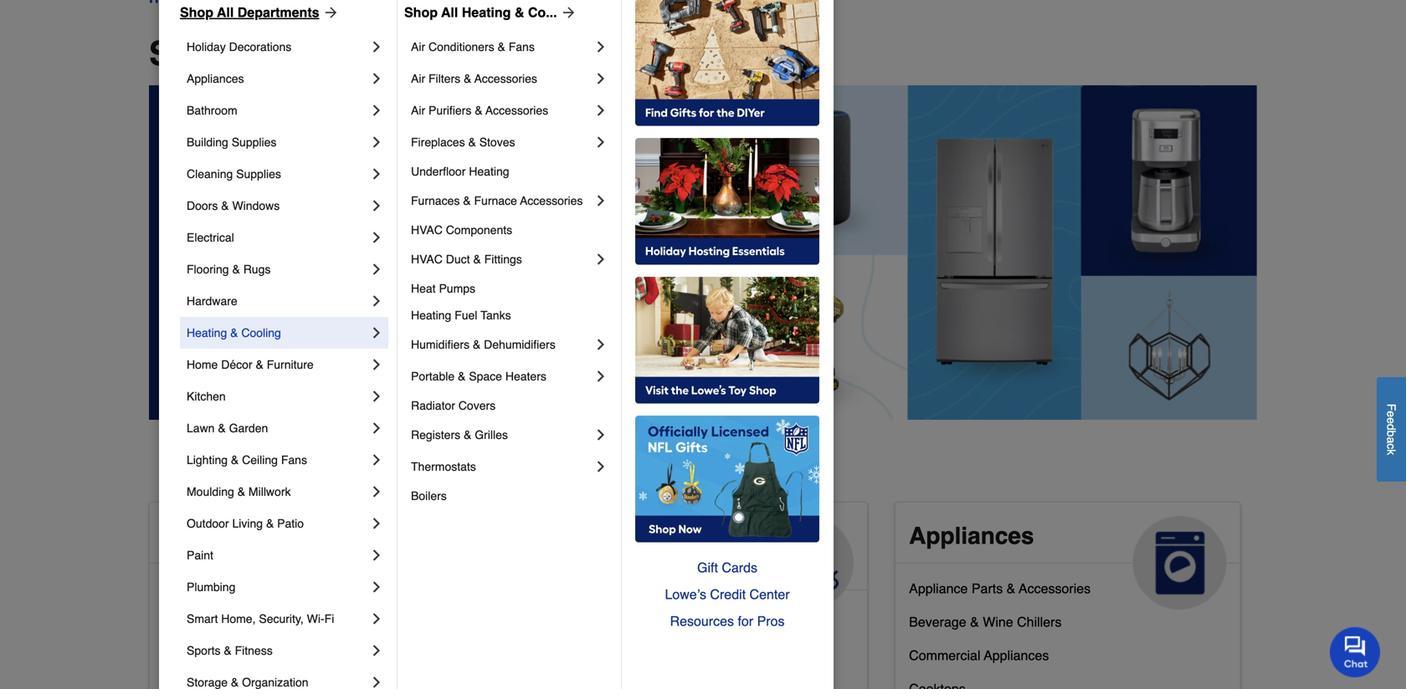 Task type: locate. For each thing, give the bounding box(es) containing it.
shop up holiday
[[180, 5, 213, 20]]

pet
[[644, 523, 681, 550], [536, 642, 556, 657]]

1 horizontal spatial pet
[[644, 523, 681, 550]]

chillers
[[1017, 615, 1062, 630]]

0 horizontal spatial shop
[[180, 5, 213, 20]]

lighting & ceiling fans link
[[187, 444, 368, 476]]

1 hvac from the top
[[411, 223, 443, 237]]

& left grilles
[[464, 429, 472, 442]]

animal & pet care link
[[523, 503, 867, 610]]

accessible
[[163, 523, 286, 550], [163, 581, 227, 597], [163, 615, 227, 630], [163, 648, 227, 664]]

dehumidifiers
[[484, 338, 556, 352]]

0 horizontal spatial appliances link
[[187, 63, 368, 95]]

chevron right image for lighting & ceiling fans
[[368, 452, 385, 469]]

portable & space heaters link
[[411, 361, 593, 393]]

air conditioners & fans
[[411, 40, 535, 54]]

appliances down holiday
[[187, 72, 244, 85]]

0 vertical spatial pet
[[644, 523, 681, 550]]

hvac for hvac components
[[411, 223, 443, 237]]

center
[[750, 587, 790, 603]]

1 vertical spatial appliances link
[[896, 503, 1240, 610]]

departments
[[238, 5, 319, 20], [293, 34, 498, 73]]

& up air filters & accessories link
[[498, 40, 505, 54]]

air purifiers & accessories
[[411, 104, 548, 117]]

building supplies
[[187, 136, 277, 149]]

all for shop all departments
[[241, 34, 284, 73]]

departments for shop all departments
[[293, 34, 498, 73]]

shop
[[149, 34, 233, 73]]

accessible inside accessible entry & home link
[[163, 648, 227, 664]]

0 vertical spatial departments
[[238, 5, 319, 20]]

0 vertical spatial hvac
[[411, 223, 443, 237]]

chevron right image for hvac duct & fittings
[[593, 251, 609, 268]]

appliances link down decorations
[[187, 63, 368, 95]]

shop up conditioners
[[404, 5, 438, 20]]

shop all departments
[[180, 5, 319, 20]]

air left conditioners
[[411, 40, 425, 54]]

all down shop all departments 'link'
[[241, 34, 284, 73]]

1 vertical spatial supplies
[[236, 167, 281, 181]]

& inside animal & pet care
[[621, 523, 638, 550]]

chevron right image for appliances
[[368, 70, 385, 87]]

accessories inside the furnaces & furnace accessories link
[[520, 194, 583, 208]]

chevron right image for paint
[[368, 547, 385, 564]]

chevron right image for smart home, security, wi-fi
[[368, 611, 385, 628]]

supplies up cleaning supplies
[[232, 136, 277, 149]]

1 vertical spatial furniture
[[664, 642, 717, 657]]

1 horizontal spatial all
[[241, 34, 284, 73]]

chevron right image
[[593, 39, 609, 55], [368, 70, 385, 87], [368, 134, 385, 151], [593, 134, 609, 151], [368, 166, 385, 182], [593, 193, 609, 209], [593, 251, 609, 268], [368, 261, 385, 278], [368, 325, 385, 342], [593, 427, 609, 444], [368, 516, 385, 532], [368, 675, 385, 690]]

air inside 'link'
[[411, 40, 425, 54]]

accessible bathroom link
[[163, 578, 289, 611]]

furniture
[[267, 358, 314, 372], [664, 642, 717, 657]]

livestock
[[536, 608, 592, 624]]

appliance parts & accessories link
[[909, 578, 1091, 611]]

& left space
[[458, 370, 466, 383]]

officially licensed n f l gifts. shop now. image
[[635, 416, 819, 543]]

underfloor heating link
[[411, 158, 609, 185]]

& right entry
[[266, 648, 275, 664]]

heat
[[411, 282, 436, 295]]

1 vertical spatial home
[[292, 523, 357, 550]]

e up b
[[1385, 418, 1398, 424]]

1 air from the top
[[411, 40, 425, 54]]

shop for shop all heating & co...
[[404, 5, 438, 20]]

1 vertical spatial departments
[[293, 34, 498, 73]]

air
[[411, 40, 425, 54], [411, 72, 425, 85], [411, 104, 425, 117]]

& left co...
[[515, 5, 524, 20]]

chevron right image for sports & fitness
[[368, 643, 385, 660]]

accessible inside accessible bedroom 'link'
[[163, 615, 227, 630]]

1 shop from the left
[[180, 5, 213, 20]]

accessible bedroom link
[[163, 611, 285, 644]]

pet left beds,
[[536, 642, 556, 657]]

1 vertical spatial fans
[[281, 454, 307, 467]]

underfloor
[[411, 165, 466, 178]]

bathroom up smart home, security, wi-fi
[[231, 581, 289, 597]]

doors
[[187, 199, 218, 213]]

f
[[1385, 404, 1398, 411]]

sports & fitness
[[187, 645, 273, 658]]

shop inside 'link'
[[180, 5, 213, 20]]

arrow right image inside shop all departments 'link'
[[319, 4, 339, 21]]

2 e from the top
[[1385, 418, 1398, 424]]

bathroom
[[187, 104, 237, 117], [231, 581, 289, 597]]

furnace
[[474, 194, 517, 208]]

& right lawn on the bottom left of the page
[[218, 422, 226, 435]]

accessible for accessible bedroom
[[163, 615, 227, 630]]

all
[[217, 5, 234, 20], [441, 5, 458, 20], [241, 34, 284, 73]]

heating up air conditioners & fans
[[462, 5, 511, 20]]

accessible bedroom
[[163, 615, 285, 630]]

heat pumps link
[[411, 275, 609, 302]]

appliances
[[187, 72, 244, 85], [909, 523, 1034, 550], [984, 648, 1049, 664]]

cleaning supplies
[[187, 167, 281, 181]]

paint link
[[187, 540, 368, 572]]

1 arrow right image from the left
[[319, 4, 339, 21]]

1 horizontal spatial furniture
[[664, 642, 717, 657]]

& inside 'link'
[[498, 40, 505, 54]]

&
[[515, 5, 524, 20], [498, 40, 505, 54], [464, 72, 472, 85], [475, 104, 483, 117], [468, 136, 476, 149], [463, 194, 471, 208], [221, 199, 229, 213], [473, 253, 481, 266], [232, 263, 240, 276], [230, 326, 238, 340], [473, 338, 481, 352], [256, 358, 264, 372], [458, 370, 466, 383], [218, 422, 226, 435], [464, 429, 472, 442], [231, 454, 239, 467], [237, 486, 245, 499], [266, 517, 274, 531], [621, 523, 638, 550], [1007, 581, 1016, 597], [970, 615, 979, 630], [651, 642, 660, 657], [224, 645, 232, 658], [266, 648, 275, 664]]

accessories up hvac components link
[[520, 194, 583, 208]]

pet up lowe's
[[644, 523, 681, 550]]

accessories inside appliance parts & accessories link
[[1019, 581, 1091, 597]]

arrow right image up shop all departments
[[319, 4, 339, 21]]

2 shop from the left
[[404, 5, 438, 20]]

beverage
[[909, 615, 967, 630]]

& right duct
[[473, 253, 481, 266]]

accessories for air purifiers & accessories
[[486, 104, 548, 117]]

resources
[[670, 614, 734, 629]]

2 arrow right image from the left
[[557, 4, 577, 21]]

supplies up windows
[[236, 167, 281, 181]]

accessible for accessible bathroom
[[163, 581, 227, 597]]

supplies up houses,
[[596, 608, 647, 624]]

0 vertical spatial air
[[411, 40, 425, 54]]

furniture down heating & cooling link
[[267, 358, 314, 372]]

& down accessible bedroom 'link' on the bottom of page
[[224, 645, 232, 658]]

air left filters
[[411, 72, 425, 85]]

hvac down furnaces
[[411, 223, 443, 237]]

3 accessible from the top
[[163, 615, 227, 630]]

2 accessible from the top
[[163, 581, 227, 597]]

1 accessible from the top
[[163, 523, 286, 550]]

lawn & garden
[[187, 422, 268, 435]]

heating
[[462, 5, 511, 20], [469, 165, 509, 178], [411, 309, 451, 322], [187, 326, 227, 340]]

chevron right image for cleaning supplies
[[368, 166, 385, 182]]

0 horizontal spatial arrow right image
[[319, 4, 339, 21]]

accessories inside air purifiers & accessories link
[[486, 104, 548, 117]]

covers
[[459, 399, 496, 413]]

humidifiers & dehumidifiers
[[411, 338, 556, 352]]

0 vertical spatial fans
[[509, 40, 535, 54]]

holiday
[[187, 40, 226, 54]]

departments inside 'link'
[[238, 5, 319, 20]]

chevron right image for lawn & garden
[[368, 420, 385, 437]]

1 vertical spatial pet
[[536, 642, 556, 657]]

ceiling
[[242, 454, 278, 467]]

appliances down wine
[[984, 648, 1049, 664]]

accessible for accessible home
[[163, 523, 286, 550]]

accessible entry & home link
[[163, 644, 314, 678]]

livestock supplies
[[536, 608, 647, 624]]

& left stoves
[[468, 136, 476, 149]]

1 vertical spatial hvac
[[411, 253, 443, 266]]

heating & cooling link
[[187, 317, 368, 349]]

arrow right image for shop all departments
[[319, 4, 339, 21]]

& right purifiers
[[475, 104, 483, 117]]

all inside 'link'
[[217, 5, 234, 20]]

home
[[187, 358, 218, 372], [292, 523, 357, 550], [279, 648, 314, 664]]

all up holiday decorations
[[217, 5, 234, 20]]

2 horizontal spatial all
[[441, 5, 458, 20]]

chat invite button image
[[1330, 627, 1381, 678]]

0 vertical spatial furniture
[[267, 358, 314, 372]]

hvac up heat
[[411, 253, 443, 266]]

3 air from the top
[[411, 104, 425, 117]]

& left the ceiling
[[231, 454, 239, 467]]

departments up purifiers
[[293, 34, 498, 73]]

filters
[[429, 72, 460, 85]]

1 horizontal spatial fans
[[509, 40, 535, 54]]

e up d
[[1385, 411, 1398, 418]]

e
[[1385, 411, 1398, 418], [1385, 418, 1398, 424]]

0 horizontal spatial fans
[[281, 454, 307, 467]]

sports
[[187, 645, 221, 658]]

smart
[[187, 613, 218, 626]]

1 horizontal spatial arrow right image
[[557, 4, 577, 21]]

heating down heat
[[411, 309, 451, 322]]

accessories down air filters & accessories link
[[486, 104, 548, 117]]

all for shop all heating & co...
[[441, 5, 458, 20]]

& left cooling
[[230, 326, 238, 340]]

air filters & accessories link
[[411, 63, 593, 95]]

departments up holiday decorations link
[[238, 5, 319, 20]]

& left rugs at the top left of page
[[232, 263, 240, 276]]

chevron right image
[[368, 39, 385, 55], [593, 70, 609, 87], [368, 102, 385, 119], [593, 102, 609, 119], [368, 198, 385, 214], [368, 229, 385, 246], [368, 293, 385, 310], [593, 337, 609, 353], [368, 357, 385, 373], [593, 368, 609, 385], [368, 388, 385, 405], [368, 420, 385, 437], [368, 452, 385, 469], [593, 459, 609, 475], [368, 484, 385, 501], [368, 547, 385, 564], [368, 579, 385, 596], [368, 611, 385, 628], [368, 643, 385, 660]]

chevron right image for flooring & rugs
[[368, 261, 385, 278]]

furniture down resources
[[664, 642, 717, 657]]

animal & pet care
[[536, 523, 681, 577]]

fans right the ceiling
[[281, 454, 307, 467]]

1 vertical spatial air
[[411, 72, 425, 85]]

2 vertical spatial air
[[411, 104, 425, 117]]

accessible bathroom
[[163, 581, 289, 597]]

accessible inside accessible home 'link'
[[163, 523, 286, 550]]

windows
[[232, 199, 280, 213]]

air left purifiers
[[411, 104, 425, 117]]

radiator
[[411, 399, 455, 413]]

chevron right image for holiday decorations
[[368, 39, 385, 55]]

thermostats link
[[411, 451, 593, 483]]

& right animal
[[621, 523, 638, 550]]

appliances link
[[187, 63, 368, 95], [896, 503, 1240, 610]]

chevron right image for fireplaces & stoves
[[593, 134, 609, 151]]

gift cards
[[697, 560, 758, 576]]

4 accessible from the top
[[163, 648, 227, 664]]

0 horizontal spatial pet
[[536, 642, 556, 657]]

chevron right image for home décor & furniture
[[368, 357, 385, 373]]

c
[[1385, 444, 1398, 450]]

accessories up air purifiers & accessories link
[[474, 72, 537, 85]]

hvac components
[[411, 223, 512, 237]]

fans up air filters & accessories link
[[509, 40, 535, 54]]

accessories for air filters & accessories
[[474, 72, 537, 85]]

0 vertical spatial supplies
[[232, 136, 277, 149]]

shop all departments
[[149, 34, 498, 73]]

0 horizontal spatial furniture
[[267, 358, 314, 372]]

2 air from the top
[[411, 72, 425, 85]]

humidifiers & dehumidifiers link
[[411, 329, 593, 361]]

accessories up chillers
[[1019, 581, 1091, 597]]

appliances up parts
[[909, 523, 1034, 550]]

accessible for accessible entry & home
[[163, 648, 227, 664]]

registers & grilles
[[411, 429, 508, 442]]

heating down hardware
[[187, 326, 227, 340]]

garden
[[229, 422, 268, 435]]

chevron right image for electrical
[[368, 229, 385, 246]]

smart home, security, wi-fi
[[187, 613, 334, 626]]

arrow right image up 'air conditioners & fans' 'link'
[[557, 4, 577, 21]]

shop
[[180, 5, 213, 20], [404, 5, 438, 20]]

home inside 'link'
[[292, 523, 357, 550]]

accessible inside the accessible bathroom link
[[163, 581, 227, 597]]

hvac for hvac duct & fittings
[[411, 253, 443, 266]]

arrow right image inside shop all heating & co... link
[[557, 4, 577, 21]]

cleaning
[[187, 167, 233, 181]]

pet beds, houses, & furniture link
[[536, 638, 717, 671]]

appliances link up chillers
[[896, 503, 1240, 610]]

all up conditioners
[[441, 5, 458, 20]]

animal & pet care image
[[760, 516, 854, 610]]

lighting & ceiling fans
[[187, 454, 307, 467]]

arrow right image
[[319, 4, 339, 21], [557, 4, 577, 21]]

radiator covers
[[411, 399, 496, 413]]

2 vertical spatial supplies
[[596, 608, 647, 624]]

pet inside the pet beds, houses, & furniture link
[[536, 642, 556, 657]]

2 hvac from the top
[[411, 253, 443, 266]]

0 vertical spatial appliances link
[[187, 63, 368, 95]]

hardware
[[187, 295, 237, 308]]

chevron right image for doors & windows
[[368, 198, 385, 214]]

accessories inside air filters & accessories link
[[474, 72, 537, 85]]

1 horizontal spatial shop
[[404, 5, 438, 20]]

0 horizontal spatial all
[[217, 5, 234, 20]]

bathroom up "building"
[[187, 104, 237, 117]]

departments for shop all departments
[[238, 5, 319, 20]]

0 vertical spatial appliances
[[187, 72, 244, 85]]

hvac components link
[[411, 217, 609, 244]]

supplies for cleaning supplies
[[236, 167, 281, 181]]

fans inside 'link'
[[509, 40, 535, 54]]



Task type: describe. For each thing, give the bounding box(es) containing it.
fans for lighting & ceiling fans
[[281, 454, 307, 467]]

duct
[[446, 253, 470, 266]]

humidifiers
[[411, 338, 470, 352]]

& right houses,
[[651, 642, 660, 657]]

chevron right image for building supplies
[[368, 134, 385, 151]]

lighting
[[187, 454, 228, 467]]

air conditioners & fans link
[[411, 31, 593, 63]]

accessories for appliance parts & accessories
[[1019, 581, 1091, 597]]

holiday hosting essentials. image
[[635, 138, 819, 265]]

chevron right image for air purifiers & accessories
[[593, 102, 609, 119]]

beverage & wine chillers link
[[909, 611, 1062, 644]]

b
[[1385, 431, 1398, 437]]

air for air purifiers & accessories
[[411, 104, 425, 117]]

heat pumps
[[411, 282, 475, 295]]

moulding & millwork
[[187, 486, 291, 499]]

boilers
[[411, 490, 447, 503]]

doors & windows
[[187, 199, 280, 213]]

shop all departments link
[[180, 3, 339, 23]]

electrical link
[[187, 222, 368, 254]]

find gifts for the diyer. image
[[635, 0, 819, 126]]

& right doors
[[221, 199, 229, 213]]

& down the fuel
[[473, 338, 481, 352]]

holiday decorations
[[187, 40, 292, 54]]

heaters
[[505, 370, 547, 383]]

cards
[[722, 560, 758, 576]]

space
[[469, 370, 502, 383]]

kitchen
[[187, 390, 226, 403]]

visit the lowe's toy shop. image
[[635, 277, 819, 404]]

d
[[1385, 424, 1398, 431]]

commercial
[[909, 648, 981, 664]]

chevron right image for outdoor living & patio
[[368, 516, 385, 532]]

chevron right image for moulding & millwork
[[368, 484, 385, 501]]

air for air filters & accessories
[[411, 72, 425, 85]]

plumbing link
[[187, 572, 368, 604]]

& right the décor
[[256, 358, 264, 372]]

bedroom
[[231, 615, 285, 630]]

beds,
[[560, 642, 594, 657]]

plumbing
[[187, 581, 236, 594]]

resources for pros
[[670, 614, 785, 629]]

flooring & rugs link
[[187, 254, 368, 285]]

chevron right image for heating & cooling
[[368, 325, 385, 342]]

air for air conditioners & fans
[[411, 40, 425, 54]]

moulding
[[187, 486, 234, 499]]

houses,
[[598, 642, 647, 657]]

& right filters
[[464, 72, 472, 85]]

& inside 'link'
[[458, 370, 466, 383]]

1 horizontal spatial appliances link
[[896, 503, 1240, 610]]

doors & windows link
[[187, 190, 368, 222]]

chevron right image for portable & space heaters
[[593, 368, 609, 385]]

bathroom link
[[187, 95, 368, 126]]

& left millwork
[[237, 486, 245, 499]]

2 vertical spatial home
[[279, 648, 314, 664]]

lawn & garden link
[[187, 413, 368, 444]]

enjoy savings year-round. no matter what you're shopping for, find what you need at a great price. image
[[149, 85, 1257, 420]]

a
[[1385, 437, 1398, 444]]

2 vertical spatial appliances
[[984, 648, 1049, 664]]

holiday decorations link
[[187, 31, 368, 63]]

& left wine
[[970, 615, 979, 630]]

outdoor living & patio link
[[187, 508, 368, 540]]

1 e from the top
[[1385, 411, 1398, 418]]

pumps
[[439, 282, 475, 295]]

fittings
[[484, 253, 522, 266]]

& left patio
[[266, 517, 274, 531]]

all for shop all departments
[[217, 5, 234, 20]]

wine
[[983, 615, 1013, 630]]

chevron right image for kitchen
[[368, 388, 385, 405]]

chevron right image for air filters & accessories
[[593, 70, 609, 87]]

beverage & wine chillers
[[909, 615, 1062, 630]]

0 vertical spatial home
[[187, 358, 218, 372]]

heating & cooling
[[187, 326, 281, 340]]

chevron right image for hardware
[[368, 293, 385, 310]]

0 vertical spatial bathroom
[[187, 104, 237, 117]]

chevron right image for furnaces & furnace accessories
[[593, 193, 609, 209]]

fans for air conditioners & fans
[[509, 40, 535, 54]]

for
[[738, 614, 753, 629]]

chevron right image for thermostats
[[593, 459, 609, 475]]

commercial appliances
[[909, 648, 1049, 664]]

lawn
[[187, 422, 215, 435]]

resources for pros link
[[635, 609, 819, 635]]

fuel
[[455, 309, 477, 322]]

accessible home
[[163, 523, 357, 550]]

living
[[232, 517, 263, 531]]

arrow right image for shop all heating & co...
[[557, 4, 577, 21]]

appliances image
[[1133, 516, 1227, 610]]

flooring & rugs
[[187, 263, 271, 276]]

security,
[[259, 613, 304, 626]]

home,
[[221, 613, 256, 626]]

hardware link
[[187, 285, 368, 317]]

décor
[[221, 358, 252, 372]]

chevron right image for humidifiers & dehumidifiers
[[593, 337, 609, 353]]

supplies for building supplies
[[232, 136, 277, 149]]

heating up furnace
[[469, 165, 509, 178]]

stoves
[[479, 136, 515, 149]]

furnaces & furnace accessories
[[411, 194, 583, 208]]

chevron right image for bathroom
[[368, 102, 385, 119]]

decorations
[[229, 40, 292, 54]]

fireplaces & stoves link
[[411, 126, 593, 158]]

appliance
[[909, 581, 968, 597]]

pet beds, houses, & furniture
[[536, 642, 717, 657]]

shop for shop all departments
[[180, 5, 213, 20]]

underfloor heating
[[411, 165, 509, 178]]

care
[[536, 550, 588, 577]]

chevron right image for plumbing
[[368, 579, 385, 596]]

portable
[[411, 370, 455, 383]]

credit
[[710, 587, 746, 603]]

1 vertical spatial bathroom
[[231, 581, 289, 597]]

tanks
[[481, 309, 511, 322]]

f e e d b a c k button
[[1377, 377, 1406, 482]]

registers
[[411, 429, 461, 442]]

& left furnace
[[463, 194, 471, 208]]

accessible entry & home
[[163, 648, 314, 664]]

accessible home link
[[150, 503, 494, 610]]

pet inside animal & pet care
[[644, 523, 681, 550]]

gift
[[697, 560, 718, 576]]

accessible home image
[[387, 516, 481, 610]]

accessories for furnaces & furnace accessories
[[520, 194, 583, 208]]

supplies for livestock supplies
[[596, 608, 647, 624]]

fireplaces
[[411, 136, 465, 149]]

furnaces & furnace accessories link
[[411, 185, 593, 217]]

lowe's credit center link
[[635, 582, 819, 609]]

heating fuel tanks
[[411, 309, 511, 322]]

moulding & millwork link
[[187, 476, 368, 508]]

& right parts
[[1007, 581, 1016, 597]]

flooring
[[187, 263, 229, 276]]

kitchen link
[[187, 381, 368, 413]]

wi-
[[307, 613, 325, 626]]

chevron right image for registers & grilles
[[593, 427, 609, 444]]

chevron right image for air conditioners & fans
[[593, 39, 609, 55]]

furnaces
[[411, 194, 460, 208]]

1 vertical spatial appliances
[[909, 523, 1034, 550]]



Task type: vqa. For each thing, say whether or not it's contained in the screenshot.
Livestock Supplies Supplies
yes



